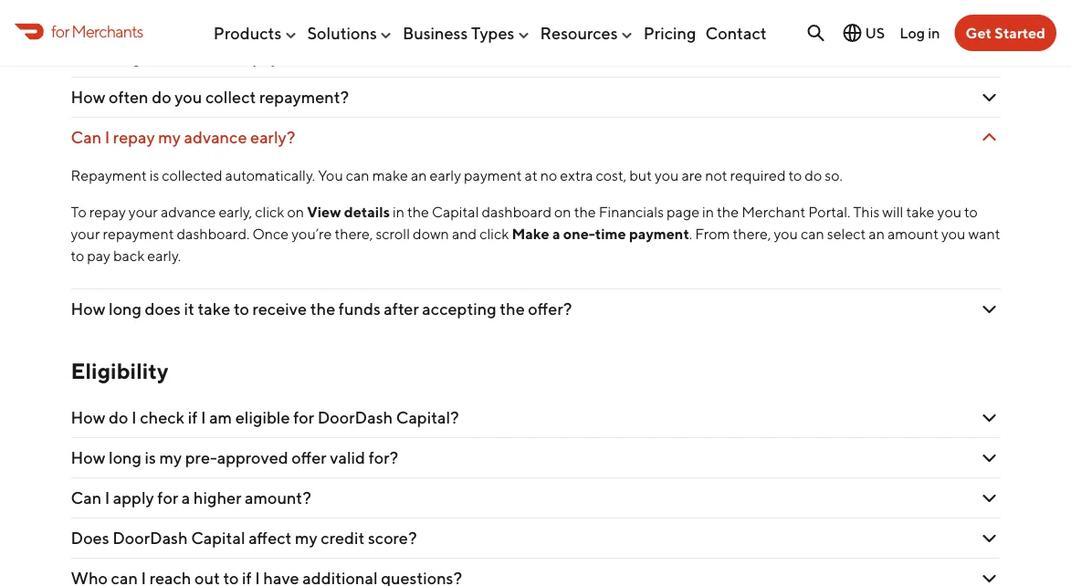 Task type: locate. For each thing, give the bounding box(es) containing it.
how often do you collect repayment?
[[71, 87, 352, 107]]

my up collected
[[158, 128, 181, 147]]

how long does it take to pay back the advance?
[[71, 47, 422, 67]]

0 horizontal spatial payment
[[464, 167, 522, 184]]

2 chevron down image from the top
[[979, 407, 1001, 429]]

for merchants link
[[15, 19, 143, 44]]

can down portal. at top
[[801, 225, 825, 243]]

is left collected
[[150, 167, 159, 184]]

you left want
[[942, 225, 966, 243]]

click
[[255, 203, 285, 221], [480, 225, 509, 243]]

0 vertical spatial can
[[71, 128, 101, 147]]

to inside 'in the capital dashboard on the financials page in the merchant portal. this will take you to your repayment dashboard. once you're there, scroll down and click'
[[965, 203, 978, 221]]

down
[[413, 225, 449, 243]]

you up amount
[[938, 203, 962, 221]]

capital for dashboard
[[432, 203, 479, 221]]

not
[[705, 167, 728, 184]]

0 vertical spatial your
[[129, 203, 158, 221]]

at
[[525, 167, 538, 184]]

1 vertical spatial payment
[[629, 225, 690, 243]]

2 how from the top
[[71, 47, 105, 67]]

advance
[[184, 128, 247, 147], [161, 203, 216, 221]]

types
[[471, 23, 515, 43]]

for?
[[369, 448, 398, 468]]

the left the products
[[185, 7, 210, 27]]

a
[[553, 225, 560, 243], [182, 488, 190, 508]]

how
[[71, 7, 105, 27], [71, 47, 105, 67], [71, 87, 105, 107], [71, 299, 105, 319], [71, 408, 105, 427], [71, 448, 105, 468]]

1 vertical spatial capital
[[432, 203, 479, 221]]

doordash up how long does it take to pay back the advance?
[[214, 7, 289, 27]]

capital for affect
[[191, 528, 245, 548]]

capital down higher
[[191, 528, 245, 548]]

5 chevron down image from the top
[[979, 568, 1001, 586]]

a left higher
[[182, 488, 190, 508]]

long down "merchants"
[[109, 47, 142, 67]]

to inside . from there, you can select an amount you want to pay back early.
[[71, 247, 84, 265]]

2 vertical spatial capital
[[191, 528, 245, 548]]

extra
[[560, 167, 593, 184]]

take left receive
[[198, 299, 231, 319]]

back
[[283, 47, 319, 67], [113, 247, 145, 265]]

your
[[129, 203, 158, 221], [71, 225, 100, 243]]

1 horizontal spatial on
[[554, 203, 571, 221]]

0 vertical spatial it
[[184, 47, 194, 67]]

can up repayment
[[71, 128, 101, 147]]

for right apply
[[157, 488, 178, 508]]

take for how long does it take to receive the funds after accepting the offer?
[[198, 299, 231, 319]]

0 vertical spatial can
[[346, 167, 370, 184]]

affect
[[249, 528, 292, 548]]

to
[[71, 203, 87, 221]]

for inside for merchants link
[[51, 21, 69, 41]]

advance up the dashboard.
[[161, 203, 216, 221]]

0 horizontal spatial in
[[393, 203, 405, 221]]

pricing
[[644, 23, 696, 43]]

products link
[[214, 16, 298, 50]]

can i repay my advance early?
[[71, 128, 295, 147]]

1 long from the top
[[109, 47, 142, 67]]

your down to
[[71, 225, 100, 243]]

your up repayment
[[129, 203, 158, 221]]

from
[[695, 225, 730, 243]]

my right affect
[[295, 528, 318, 548]]

the down solutions
[[322, 47, 347, 67]]

chevron down image for how do i check if i am eligible for doordash capital?
[[979, 407, 1001, 429]]

0 horizontal spatial there,
[[335, 225, 373, 243]]

view
[[307, 203, 341, 221]]

in up from
[[703, 203, 714, 221]]

log in link
[[900, 24, 940, 41]]

3 chevron down image from the top
[[979, 447, 1001, 469]]

0 horizontal spatial pay
[[87, 247, 110, 265]]

there, down 'details'
[[335, 225, 373, 243]]

chevron down image
[[979, 87, 1001, 108], [979, 407, 1001, 429], [979, 447, 1001, 469], [979, 527, 1001, 549], [979, 568, 1001, 586]]

0 vertical spatial take
[[198, 47, 231, 67]]

my for advance
[[158, 128, 181, 147]]

merchants
[[71, 21, 143, 41]]

a left one-
[[553, 225, 560, 243]]

1 vertical spatial can
[[71, 488, 101, 508]]

4 how from the top
[[71, 299, 105, 319]]

1 vertical spatial does
[[145, 299, 181, 319]]

receive
[[253, 299, 307, 319]]

my
[[158, 128, 181, 147], [159, 448, 182, 468], [295, 528, 318, 548]]

2 horizontal spatial in
[[928, 24, 940, 41]]

score?
[[368, 528, 417, 548]]

2 does from the top
[[145, 299, 181, 319]]

1 horizontal spatial a
[[553, 225, 560, 243]]

take up amount
[[906, 203, 935, 221]]

the up down
[[407, 203, 429, 221]]

2 vertical spatial for
[[157, 488, 178, 508]]

0 vertical spatial my
[[158, 128, 181, 147]]

1 horizontal spatial back
[[283, 47, 319, 67]]

1 vertical spatial click
[[480, 225, 509, 243]]

0 horizontal spatial back
[[113, 247, 145, 265]]

on up one-
[[554, 203, 571, 221]]

repay
[[140, 7, 182, 27], [113, 128, 155, 147], [89, 203, 126, 221]]

2 it from the top
[[184, 299, 194, 319]]

the up one-
[[574, 203, 596, 221]]

1 chevron down image from the top
[[979, 87, 1001, 108]]

collected
[[162, 167, 223, 184]]

in right log
[[928, 24, 940, 41]]

it down the dashboard.
[[184, 299, 194, 319]]

0 vertical spatial repay
[[140, 7, 182, 27]]

it
[[184, 47, 194, 67], [184, 299, 194, 319]]

no
[[541, 167, 557, 184]]

2 there, from the left
[[733, 225, 771, 243]]

0 vertical spatial payment
[[464, 167, 522, 184]]

payment
[[464, 167, 522, 184], [629, 225, 690, 243]]

0 vertical spatial is
[[150, 167, 159, 184]]

0 vertical spatial an
[[411, 167, 427, 184]]

i
[[132, 7, 137, 27], [105, 128, 110, 147], [132, 408, 137, 427], [201, 408, 206, 427], [105, 488, 110, 508]]

click up once at the left top
[[255, 203, 285, 221]]

solutions
[[307, 23, 377, 43]]

does up often at top left
[[145, 47, 181, 67]]

does for pay
[[145, 47, 181, 67]]

early.
[[147, 247, 181, 265]]

repay up often at top left
[[140, 7, 182, 27]]

check
[[140, 408, 185, 427]]

chevron down image for the
[[979, 298, 1001, 320]]

there, down merchant in the right top of the page
[[733, 225, 771, 243]]

do right often at top left
[[152, 87, 171, 107]]

how for how do i repay the doordash capital advance?
[[71, 7, 105, 27]]

1 how from the top
[[71, 7, 105, 27]]

you down merchant in the right top of the page
[[774, 225, 798, 243]]

1 it from the top
[[184, 47, 194, 67]]

how for how long does it take to receive the funds after accepting the offer?
[[71, 299, 105, 319]]

2 vertical spatial long
[[109, 448, 142, 468]]

2 long from the top
[[109, 299, 142, 319]]

are
[[682, 167, 703, 184]]

1 horizontal spatial an
[[869, 225, 885, 243]]

2 chevron down image from the top
[[979, 46, 1001, 68]]

my left pre-
[[159, 448, 182, 468]]

on
[[287, 203, 304, 221], [554, 203, 571, 221]]

credit
[[321, 528, 365, 548]]

can
[[346, 167, 370, 184], [801, 225, 825, 243]]

on up you're
[[287, 203, 304, 221]]

in
[[928, 24, 940, 41], [393, 203, 405, 221], [703, 203, 714, 221]]

1 vertical spatial back
[[113, 247, 145, 265]]

0 horizontal spatial your
[[71, 225, 100, 243]]

to up want
[[965, 203, 978, 221]]

5 how from the top
[[71, 408, 105, 427]]

1 horizontal spatial click
[[480, 225, 509, 243]]

does
[[71, 528, 109, 548]]

long for how long does it take to pay back the advance?
[[109, 47, 142, 67]]

advance down how often do you collect repayment?
[[184, 128, 247, 147]]

0 vertical spatial click
[[255, 203, 285, 221]]

payment left at
[[464, 167, 522, 184]]

4 chevron down image from the top
[[979, 298, 1001, 320]]

business types
[[403, 23, 515, 43]]

2 vertical spatial repay
[[89, 203, 126, 221]]

2 horizontal spatial doordash
[[318, 408, 393, 427]]

6 how from the top
[[71, 448, 105, 468]]

capital inside 'in the capital dashboard on the financials page in the merchant portal. this will take you to your repayment dashboard. once you're there, scroll down and click'
[[432, 203, 479, 221]]

can right you in the left of the page
[[346, 167, 370, 184]]

once
[[252, 225, 289, 243]]

3 long from the top
[[109, 448, 142, 468]]

in up "scroll"
[[393, 203, 405, 221]]

chevron down image
[[979, 6, 1001, 28], [979, 46, 1001, 68], [979, 127, 1001, 149], [979, 298, 1001, 320], [979, 487, 1001, 509]]

pay down repayment
[[87, 247, 110, 265]]

after
[[384, 299, 419, 319]]

1 can from the top
[[71, 128, 101, 147]]

click inside 'in the capital dashboard on the financials page in the merchant portal. this will take you to your repayment dashboard. once you're there, scroll down and click'
[[480, 225, 509, 243]]

1 vertical spatial my
[[159, 448, 182, 468]]

can for can i repay my advance early?
[[71, 128, 101, 147]]

to
[[234, 47, 249, 67], [789, 167, 802, 184], [965, 203, 978, 221], [71, 247, 84, 265], [234, 299, 249, 319]]

0 vertical spatial pay
[[253, 47, 279, 67]]

an down this
[[869, 225, 885, 243]]

1 vertical spatial it
[[184, 299, 194, 319]]

to down to
[[71, 247, 84, 265]]

my for pre-
[[159, 448, 182, 468]]

2 horizontal spatial for
[[293, 408, 314, 427]]

0 vertical spatial for
[[51, 21, 69, 41]]

globe line image
[[842, 22, 864, 44]]

2 can from the top
[[71, 488, 101, 508]]

1 does from the top
[[145, 47, 181, 67]]

the
[[185, 7, 210, 27], [322, 47, 347, 67], [407, 203, 429, 221], [574, 203, 596, 221], [717, 203, 739, 221], [310, 299, 335, 319], [500, 299, 525, 319]]

0 horizontal spatial click
[[255, 203, 285, 221]]

for up offer
[[293, 408, 314, 427]]

select
[[827, 225, 866, 243]]

is down the check
[[145, 448, 156, 468]]

do up often at top left
[[109, 7, 128, 27]]

can
[[71, 128, 101, 147], [71, 488, 101, 508]]

doordash down apply
[[112, 528, 188, 548]]

log in
[[900, 24, 940, 41]]

capital
[[292, 7, 346, 27], [432, 203, 479, 221], [191, 528, 245, 548]]

1 vertical spatial pay
[[87, 247, 110, 265]]

1 horizontal spatial there,
[[733, 225, 771, 243]]

1 vertical spatial an
[[869, 225, 885, 243]]

back down repayment
[[113, 247, 145, 265]]

.
[[690, 225, 693, 243]]

1 vertical spatial advance?
[[350, 47, 422, 67]]

it up how often do you collect repayment?
[[184, 47, 194, 67]]

click right and
[[480, 225, 509, 243]]

2 vertical spatial take
[[198, 299, 231, 319]]

0 horizontal spatial on
[[287, 203, 304, 221]]

1 horizontal spatial can
[[801, 225, 825, 243]]

does down early.
[[145, 299, 181, 319]]

repay down often at top left
[[113, 128, 155, 147]]

there, inside 'in the capital dashboard on the financials page in the merchant portal. this will take you to your repayment dashboard. once you're there, scroll down and click'
[[335, 225, 373, 243]]

take up how often do you collect repayment?
[[198, 47, 231, 67]]

0 horizontal spatial for
[[51, 21, 69, 41]]

how for how long does it take to pay back the advance?
[[71, 47, 105, 67]]

3 how from the top
[[71, 87, 105, 107]]

funds
[[339, 299, 381, 319]]

1 horizontal spatial pay
[[253, 47, 279, 67]]

0 vertical spatial does
[[145, 47, 181, 67]]

0 vertical spatial capital
[[292, 7, 346, 27]]

for merchants
[[51, 21, 143, 41]]

long up eligibility
[[109, 299, 142, 319]]

long up apply
[[109, 448, 142, 468]]

products
[[214, 23, 282, 43]]

i up repayment
[[105, 128, 110, 147]]

2 vertical spatial doordash
[[112, 528, 188, 548]]

can up does on the bottom left of the page
[[71, 488, 101, 508]]

i right if
[[201, 408, 206, 427]]

2 vertical spatial my
[[295, 528, 318, 548]]

an left "early"
[[411, 167, 427, 184]]

1 there, from the left
[[335, 225, 373, 243]]

1 vertical spatial can
[[801, 225, 825, 243]]

get started button
[[955, 15, 1057, 51]]

this
[[854, 203, 880, 221]]

capital up and
[[432, 203, 479, 221]]

1 horizontal spatial doordash
[[214, 7, 289, 27]]

i left apply
[[105, 488, 110, 508]]

there,
[[335, 225, 373, 243], [733, 225, 771, 243]]

1 vertical spatial is
[[145, 448, 156, 468]]

2 horizontal spatial capital
[[432, 203, 479, 221]]

2 on from the left
[[554, 203, 571, 221]]

is
[[150, 167, 159, 184], [145, 448, 156, 468]]

for left "merchants"
[[51, 21, 69, 41]]

there, inside . from there, you can select an amount you want to pay back early.
[[733, 225, 771, 243]]

repay right to
[[89, 203, 126, 221]]

do
[[109, 7, 128, 27], [152, 87, 171, 107], [805, 167, 822, 184], [109, 408, 128, 427]]

make
[[372, 167, 408, 184]]

pay down the products
[[253, 47, 279, 67]]

1 vertical spatial your
[[71, 225, 100, 243]]

chevron down image for how often do you collect repayment?
[[979, 87, 1001, 108]]

1 vertical spatial take
[[906, 203, 935, 221]]

do left so.
[[805, 167, 822, 184]]

1 vertical spatial long
[[109, 299, 142, 319]]

long
[[109, 47, 142, 67], [109, 299, 142, 319], [109, 448, 142, 468]]

0 vertical spatial long
[[109, 47, 142, 67]]

0 horizontal spatial a
[[182, 488, 190, 508]]

chevron down button
[[71, 559, 1001, 586]]

chevron down image for how long is my pre-approved offer valid for?
[[979, 447, 1001, 469]]

you inside 'in the capital dashboard on the financials page in the merchant portal. this will take you to your repayment dashboard. once you're there, scroll down and click'
[[938, 203, 962, 221]]

1 horizontal spatial payment
[[629, 225, 690, 243]]

1 chevron down image from the top
[[979, 6, 1001, 28]]

0 vertical spatial a
[[553, 225, 560, 243]]

1 vertical spatial a
[[182, 488, 190, 508]]

0 horizontal spatial capital
[[191, 528, 245, 548]]

how do i repay the doordash capital advance?
[[71, 7, 421, 27]]

capital right the products
[[292, 7, 346, 27]]

1 horizontal spatial for
[[157, 488, 178, 508]]

back up repayment?
[[283, 47, 319, 67]]

payment down the page
[[629, 225, 690, 243]]

doordash up "valid"
[[318, 408, 393, 427]]

4 chevron down image from the top
[[979, 527, 1001, 549]]



Task type: vqa. For each thing, say whether or not it's contained in the screenshot.
SO
no



Task type: describe. For each thing, give the bounding box(es) containing it.
1 vertical spatial doordash
[[318, 408, 393, 427]]

but
[[630, 167, 652, 184]]

back inside . from there, you can select an amount you want to pay back early.
[[113, 247, 145, 265]]

pay inside . from there, you can select an amount you want to pay back early.
[[87, 247, 110, 265]]

pre-
[[185, 448, 217, 468]]

you up can i repay my advance early?
[[175, 87, 202, 107]]

want
[[969, 225, 1001, 243]]

does doordash capital affect my credit score?
[[71, 528, 420, 548]]

1 vertical spatial advance
[[161, 203, 216, 221]]

0 vertical spatial doordash
[[214, 7, 289, 27]]

to down the products
[[234, 47, 249, 67]]

time
[[595, 225, 626, 243]]

am
[[209, 408, 232, 427]]

pricing link
[[644, 16, 696, 50]]

. from there, you can select an amount you want to pay back early.
[[71, 225, 1001, 265]]

on inside 'in the capital dashboard on the financials page in the merchant portal. this will take you to your repayment dashboard. once you're there, scroll down and click'
[[554, 203, 571, 221]]

offer?
[[528, 299, 572, 319]]

get
[[966, 24, 992, 42]]

if
[[188, 408, 198, 427]]

chevron down image inside button
[[979, 568, 1001, 586]]

your inside 'in the capital dashboard on the financials page in the merchant portal. this will take you to your repayment dashboard. once you're there, scroll down and click'
[[71, 225, 100, 243]]

do left the check
[[109, 408, 128, 427]]

take inside 'in the capital dashboard on the financials page in the merchant portal. this will take you to your repayment dashboard. once you're there, scroll down and click'
[[906, 203, 935, 221]]

resources
[[540, 23, 618, 43]]

how long is my pre-approved offer valid for?
[[71, 448, 398, 468]]

started
[[995, 24, 1046, 42]]

capital?
[[396, 408, 459, 427]]

to left receive
[[234, 299, 249, 319]]

to repay your advance early, click on view details
[[71, 203, 390, 221]]

approved
[[217, 448, 288, 468]]

scroll
[[376, 225, 410, 243]]

the left funds
[[310, 299, 335, 319]]

5 chevron down image from the top
[[979, 487, 1001, 509]]

0 vertical spatial advance?
[[350, 7, 421, 27]]

take for how long does it take to pay back the advance?
[[198, 47, 231, 67]]

0 vertical spatial back
[[283, 47, 319, 67]]

can for can i apply for a higher amount?
[[71, 488, 101, 508]]

contact link
[[706, 16, 767, 50]]

how do i check if i am eligible for doordash capital?
[[71, 408, 459, 427]]

1 horizontal spatial your
[[129, 203, 158, 221]]

1 vertical spatial for
[[293, 408, 314, 427]]

often
[[109, 87, 148, 107]]

cost,
[[596, 167, 627, 184]]

does for receive
[[145, 299, 181, 319]]

contact
[[706, 23, 767, 43]]

chevron down image for advance?
[[979, 6, 1001, 28]]

collect
[[205, 87, 256, 107]]

financials
[[599, 203, 664, 221]]

can inside . from there, you can select an amount you want to pay back early.
[[801, 225, 825, 243]]

i up often at top left
[[132, 7, 137, 27]]

amount
[[888, 225, 939, 243]]

long for how long is my pre-approved offer valid for?
[[109, 448, 142, 468]]

details
[[344, 203, 390, 221]]

1 on from the left
[[287, 203, 304, 221]]

early
[[430, 167, 461, 184]]

business types link
[[403, 16, 531, 50]]

get started
[[966, 24, 1046, 42]]

it for pay
[[184, 47, 194, 67]]

page
[[667, 203, 700, 221]]

you're
[[292, 225, 332, 243]]

in the capital dashboard on the financials page in the merchant portal. this will take you to your repayment dashboard. once you're there, scroll down and click
[[71, 203, 978, 243]]

the left 'offer?' at bottom
[[500, 299, 525, 319]]

it for receive
[[184, 299, 194, 319]]

0 vertical spatial advance
[[184, 128, 247, 147]]

early,
[[219, 203, 252, 221]]

i left the check
[[132, 408, 137, 427]]

required
[[730, 167, 786, 184]]

amount?
[[245, 488, 311, 508]]

accepting
[[422, 299, 497, 319]]

1 horizontal spatial in
[[703, 203, 714, 221]]

automatically.
[[225, 167, 315, 184]]

make
[[512, 225, 550, 243]]

repayment is collected automatically. you can make an early payment at no extra cost, but you are not required to do so.
[[71, 167, 843, 184]]

to right required
[[789, 167, 802, 184]]

you
[[318, 167, 343, 184]]

repayment
[[71, 167, 147, 184]]

portal.
[[809, 203, 851, 221]]

higher
[[194, 488, 242, 508]]

repayment?
[[259, 87, 349, 107]]

dashboard
[[482, 203, 552, 221]]

one-
[[563, 225, 595, 243]]

log
[[900, 24, 925, 41]]

chevron down image for does doordash capital affect my credit score?
[[979, 527, 1001, 549]]

the up from
[[717, 203, 739, 221]]

can i apply for a higher amount?
[[71, 488, 315, 508]]

1 vertical spatial repay
[[113, 128, 155, 147]]

business
[[403, 23, 468, 43]]

us
[[865, 24, 885, 42]]

dashboard.
[[177, 225, 250, 243]]

0 horizontal spatial doordash
[[112, 528, 188, 548]]

3 chevron down image from the top
[[979, 127, 1001, 149]]

how for how long is my pre-approved offer valid for?
[[71, 448, 105, 468]]

how for how do i check if i am eligible for doordash capital?
[[71, 408, 105, 427]]

eligible
[[235, 408, 290, 427]]

repayment
[[103, 225, 174, 243]]

offer
[[292, 448, 327, 468]]

chevron down image for back
[[979, 46, 1001, 68]]

eligibility
[[71, 358, 169, 384]]

how long does it take to receive the funds after accepting the offer?
[[71, 299, 572, 319]]

how for how often do you collect repayment?
[[71, 87, 105, 107]]

early?
[[250, 128, 295, 147]]

will
[[883, 203, 904, 221]]

and
[[452, 225, 477, 243]]

you left are
[[655, 167, 679, 184]]

an inside . from there, you can select an amount you want to pay back early.
[[869, 225, 885, 243]]

make a one-time payment
[[512, 225, 690, 243]]

1 horizontal spatial capital
[[292, 7, 346, 27]]

0 horizontal spatial an
[[411, 167, 427, 184]]

long for how long does it take to receive the funds after accepting the offer?
[[109, 299, 142, 319]]

merchant
[[742, 203, 806, 221]]

0 horizontal spatial can
[[346, 167, 370, 184]]

solutions link
[[307, 16, 393, 50]]

valid
[[330, 448, 365, 468]]



